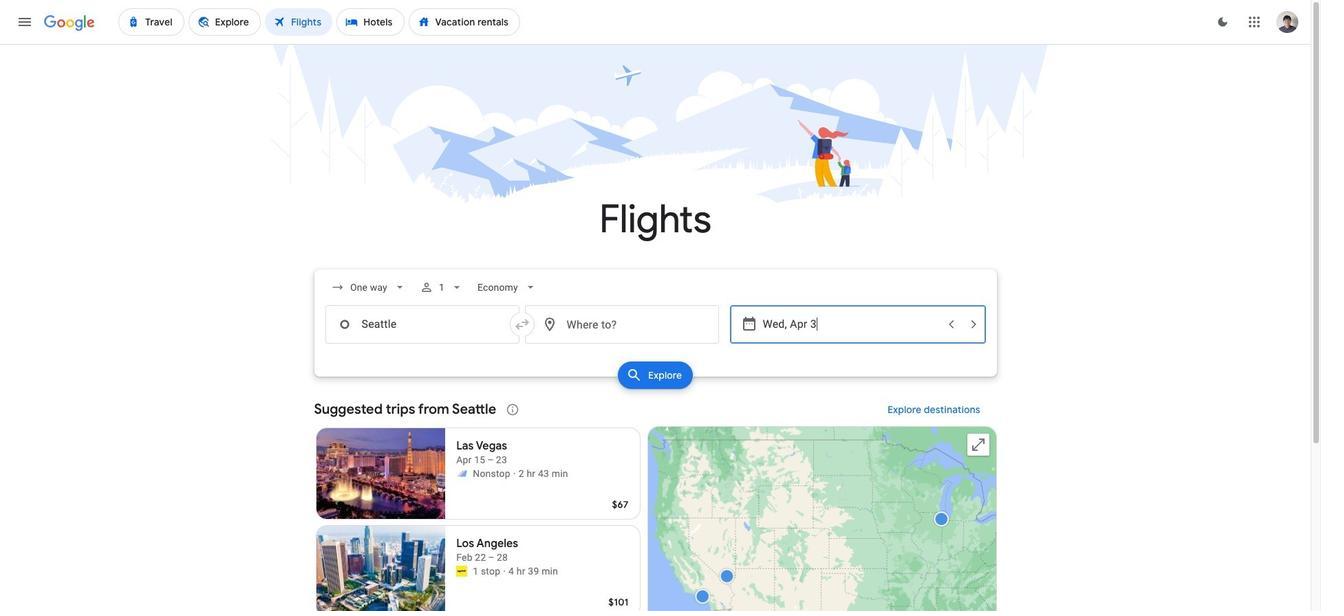 Task type: vqa. For each thing, say whether or not it's contained in the screenshot.
a
no



Task type: locate. For each thing, give the bounding box(es) containing it.
frontier and spirit image
[[456, 469, 467, 480]]

101 US dollars text field
[[609, 597, 629, 609]]

None field
[[325, 275, 412, 300], [472, 275, 543, 300], [325, 275, 412, 300], [472, 275, 543, 300]]

 image
[[503, 565, 506, 579]]

change appearance image
[[1206, 6, 1239, 39]]

 image
[[513, 467, 516, 481]]

suggested trips from seattle region
[[314, 394, 997, 612]]

 image inside suggested trips from seattle "region"
[[513, 467, 516, 481]]

None text field
[[325, 306, 519, 344]]



Task type: describe. For each thing, give the bounding box(es) containing it.
spirit image
[[456, 566, 467, 577]]

Flight search field
[[303, 270, 1008, 394]]

67 US dollars text field
[[612, 499, 629, 511]]

Departure text field
[[763, 306, 939, 343]]

main menu image
[[17, 14, 33, 30]]

Where to? text field
[[525, 306, 719, 344]]



